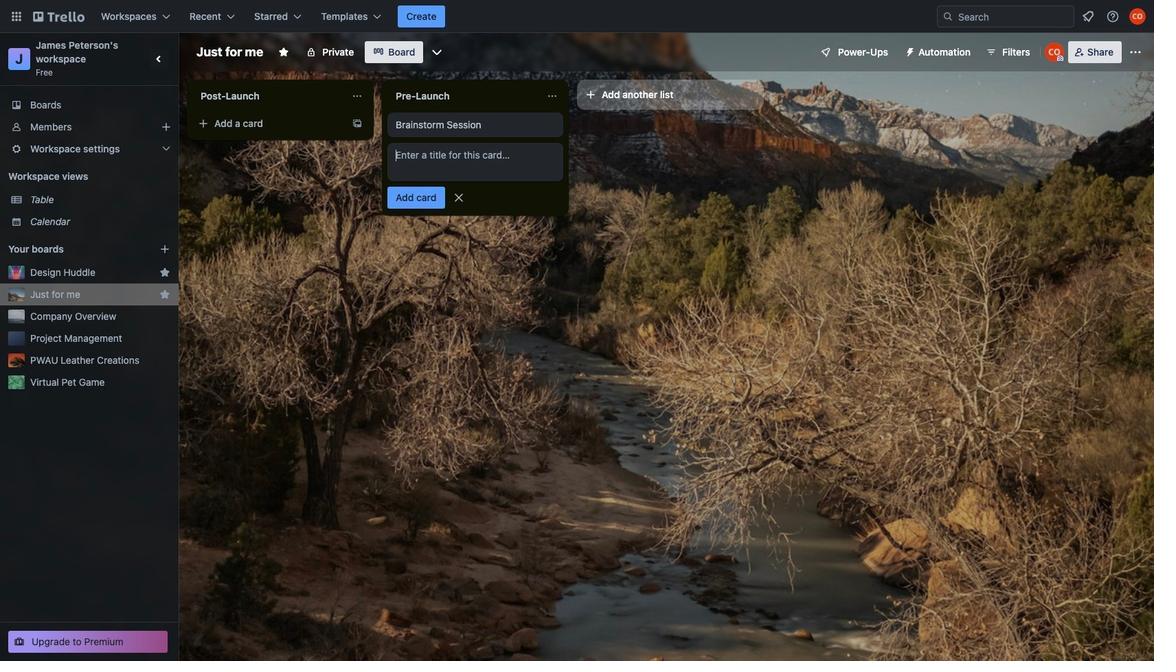 Task type: locate. For each thing, give the bounding box(es) containing it.
customize views image
[[430, 45, 444, 59]]

0 vertical spatial starred icon image
[[159, 267, 170, 278]]

0 notifications image
[[1080, 8, 1097, 25]]

Enter a title for this card… text field
[[388, 143, 563, 181]]

None text field
[[192, 85, 346, 107], [388, 85, 541, 107], [192, 85, 346, 107], [388, 85, 541, 107]]

1 vertical spatial starred icon image
[[159, 289, 170, 300]]

create from template… image
[[352, 118, 363, 129]]

open information menu image
[[1106, 10, 1120, 23]]

starred icon image
[[159, 267, 170, 278], [159, 289, 170, 300]]

Search field
[[954, 7, 1074, 26]]

show menu image
[[1129, 45, 1143, 59]]



Task type: vqa. For each thing, say whether or not it's contained in the screenshot.
the bottom Christina Overa (christinaovera) Image
yes



Task type: describe. For each thing, give the bounding box(es) containing it.
primary element
[[0, 0, 1154, 33]]

your boards with 6 items element
[[8, 241, 139, 258]]

2 starred icon image from the top
[[159, 289, 170, 300]]

star or unstar board image
[[278, 47, 289, 58]]

back to home image
[[33, 5, 85, 27]]

cancel image
[[452, 191, 466, 205]]

1 starred icon image from the top
[[159, 267, 170, 278]]

Board name text field
[[190, 41, 270, 63]]

search image
[[943, 11, 954, 22]]

this member is an admin of this board. image
[[1057, 56, 1064, 62]]

add board image
[[159, 244, 170, 255]]

christina overa (christinaovera) image
[[1045, 43, 1064, 62]]

sm image
[[899, 41, 919, 60]]

workspace navigation collapse icon image
[[150, 49, 169, 69]]

christina overa (christinaovera) image
[[1130, 8, 1146, 25]]



